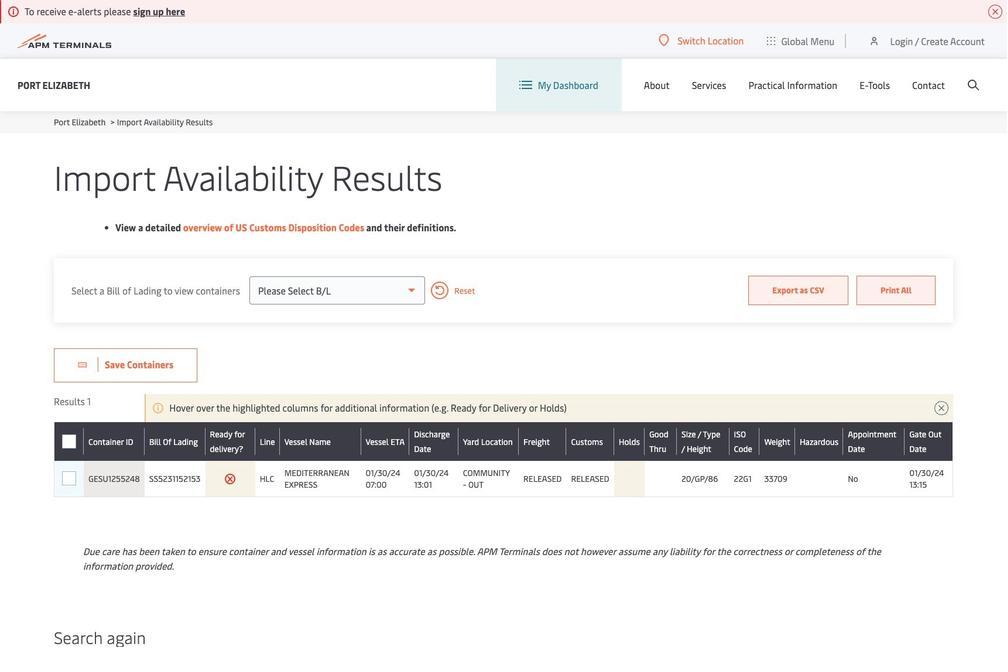 Task type: vqa. For each thing, say whether or not it's contained in the screenshot.
bottom "would"
no



Task type: describe. For each thing, give the bounding box(es) containing it.
close alert image
[[989, 5, 1003, 19]]



Task type: locate. For each thing, give the bounding box(es) containing it.
None checkbox
[[62, 435, 76, 449], [62, 435, 76, 449], [62, 472, 76, 486], [62, 435, 76, 449], [62, 435, 76, 449], [62, 472, 76, 486]]

None checkbox
[[62, 472, 76, 486]]

not ready image
[[224, 473, 236, 485]]



